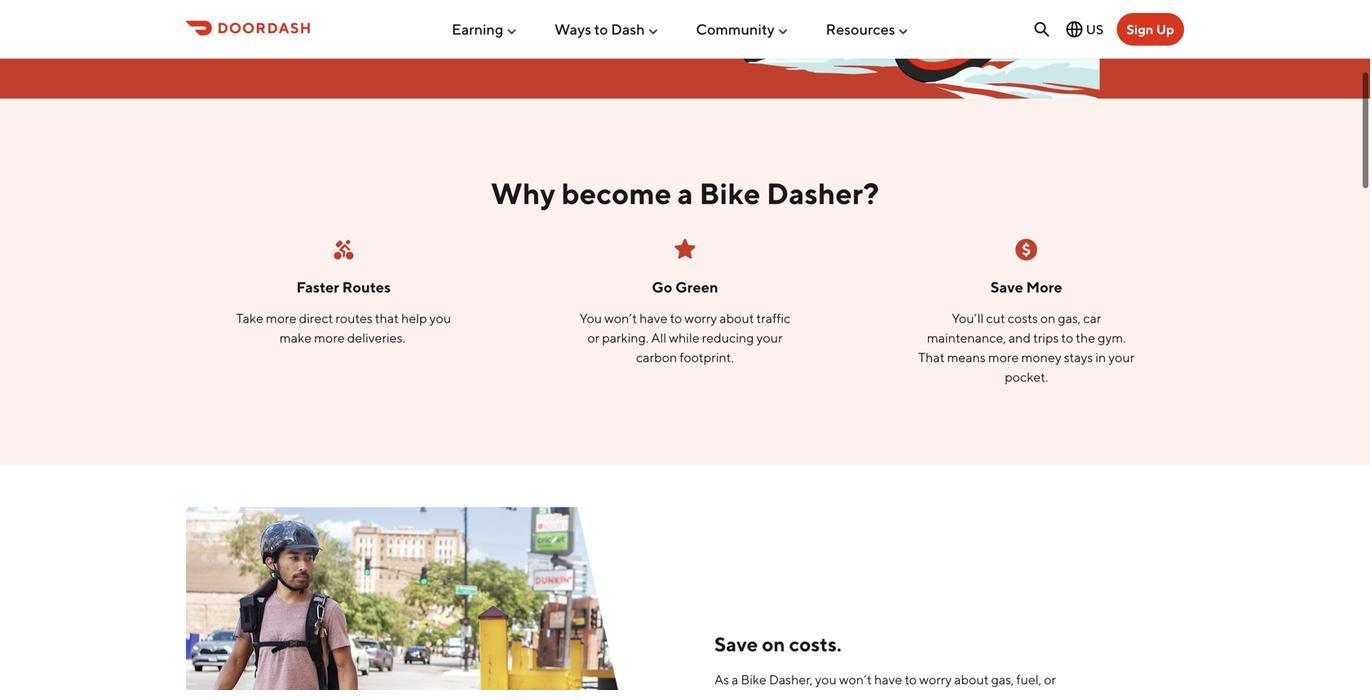 Task type: describe. For each thing, give the bounding box(es) containing it.
0 horizontal spatial more
[[266, 311, 297, 326]]

direct
[[299, 311, 333, 326]]

you inside the as a bike dasher, you won't have to worry about gas, fuel, or
[[815, 673, 837, 688]]

carbon
[[636, 350, 677, 365]]

you inside take more direct routes that help you make more deliveries.
[[430, 311, 451, 326]]

save for save on costs.
[[715, 633, 758, 657]]

save more
[[991, 278, 1063, 296]]

car
[[1083, 311, 1101, 326]]

while
[[669, 330, 700, 346]]

sign up button
[[1117, 13, 1184, 46]]

globe line image
[[1065, 20, 1085, 39]]

that
[[919, 350, 945, 365]]

your inside you won't have to worry about traffic or parking. all while reducing your carbon footprint.
[[757, 330, 783, 346]]

as
[[715, 673, 729, 688]]

means
[[947, 350, 986, 365]]

dasher?
[[767, 176, 879, 211]]

green
[[676, 278, 718, 296]]

ways to dash
[[555, 21, 645, 38]]

costs
[[1008, 311, 1038, 326]]

and
[[1009, 330, 1031, 346]]

you'll
[[952, 311, 984, 326]]

resources link
[[826, 14, 910, 45]]

cut
[[986, 311, 1005, 326]]

0 horizontal spatial a
[[678, 176, 693, 211]]

up
[[1156, 22, 1175, 37]]

the
[[1076, 330, 1096, 346]]

sign up
[[1127, 22, 1175, 37]]

0 horizontal spatial on
[[762, 633, 785, 657]]

money
[[1022, 350, 1062, 365]]

or inside the as a bike dasher, you won't have to worry about gas, fuel, or
[[1044, 673, 1056, 688]]

community
[[696, 21, 775, 38]]

have inside you won't have to worry about traffic or parking. all while reducing your carbon footprint.
[[640, 311, 668, 326]]

money circle enabled fill image
[[1014, 237, 1040, 263]]

community link
[[696, 14, 790, 45]]

traffic
[[757, 311, 791, 326]]

in
[[1096, 350, 1106, 365]]

about inside the as a bike dasher, you won't have to worry about gas, fuel, or
[[954, 673, 989, 688]]

dx spotlight hiro3 image
[[186, 508, 675, 691]]

worry inside you won't have to worry about traffic or parking. all while reducing your carbon footprint.
[[685, 311, 717, 326]]

save on costs.
[[715, 633, 842, 657]]

parking.
[[602, 330, 649, 346]]

vehicle bike fill image
[[331, 237, 357, 263]]

gym.
[[1098, 330, 1126, 346]]

resources
[[826, 21, 895, 38]]

more
[[1026, 278, 1063, 296]]

earning
[[452, 21, 504, 38]]

bike inside the as a bike dasher, you won't have to worry about gas, fuel, or
[[741, 673, 767, 688]]

to inside the as a bike dasher, you won't have to worry about gas, fuel, or
[[905, 673, 917, 688]]



Task type: vqa. For each thing, say whether or not it's contained in the screenshot.
the Zealand!
no



Task type: locate. For each thing, give the bounding box(es) containing it.
0 horizontal spatial save
[[715, 633, 758, 657]]

1 horizontal spatial worry
[[919, 673, 952, 688]]

on up trips
[[1041, 311, 1056, 326]]

us
[[1086, 22, 1104, 37]]

or right fuel,
[[1044, 673, 1056, 688]]

to inside you won't have to worry about traffic or parking. all while reducing your carbon footprint.
[[670, 311, 682, 326]]

0 vertical spatial save
[[991, 278, 1023, 296]]

take
[[236, 311, 263, 326]]

go green
[[652, 278, 718, 296]]

worry
[[685, 311, 717, 326], [919, 673, 952, 688]]

star fill image
[[672, 237, 698, 263]]

won't
[[605, 311, 637, 326], [839, 673, 872, 688]]

dasher,
[[769, 673, 813, 688]]

about left fuel,
[[954, 673, 989, 688]]

save for save more
[[991, 278, 1023, 296]]

save
[[991, 278, 1023, 296], [715, 633, 758, 657]]

1 vertical spatial more
[[314, 330, 345, 346]]

1 vertical spatial won't
[[839, 673, 872, 688]]

ways
[[555, 21, 591, 38]]

0 horizontal spatial gas,
[[991, 673, 1014, 688]]

1 vertical spatial or
[[1044, 673, 1056, 688]]

your right in
[[1109, 350, 1135, 365]]

to inside you'll cut costs on gas, car maintenance, and trips to the gym. that means more money stays in your pocket.
[[1062, 330, 1074, 346]]

1 vertical spatial gas,
[[991, 673, 1014, 688]]

1 horizontal spatial more
[[314, 330, 345, 346]]

won't down costs.
[[839, 673, 872, 688]]

2 horizontal spatial more
[[988, 350, 1019, 365]]

why become a bike dasher?
[[491, 176, 879, 211]]

earning link
[[452, 14, 518, 45]]

deliveries.
[[347, 330, 405, 346]]

a up star fill icon
[[678, 176, 693, 211]]

1 vertical spatial about
[[954, 673, 989, 688]]

gas, inside you'll cut costs on gas, car maintenance, and trips to the gym. that means more money stays in your pocket.
[[1058, 311, 1081, 326]]

1 horizontal spatial won't
[[839, 673, 872, 688]]

0 vertical spatial your
[[757, 330, 783, 346]]

1 vertical spatial on
[[762, 633, 785, 657]]

why
[[491, 176, 556, 211]]

your inside you'll cut costs on gas, car maintenance, and trips to the gym. that means more money stays in your pocket.
[[1109, 350, 1135, 365]]

0 horizontal spatial your
[[757, 330, 783, 346]]

faster routes
[[297, 278, 391, 296]]

1 horizontal spatial your
[[1109, 350, 1135, 365]]

won't inside you won't have to worry about traffic or parking. all while reducing your carbon footprint.
[[605, 311, 637, 326]]

fuel,
[[1017, 673, 1042, 688]]

1 horizontal spatial save
[[991, 278, 1023, 296]]

0 vertical spatial bike
[[699, 176, 761, 211]]

0 horizontal spatial have
[[640, 311, 668, 326]]

0 horizontal spatial you
[[430, 311, 451, 326]]

0 vertical spatial have
[[640, 311, 668, 326]]

you won't have to worry about traffic or parking. all while reducing your carbon footprint.
[[580, 311, 791, 365]]

your down traffic on the top of the page
[[757, 330, 783, 346]]

reducing
[[702, 330, 754, 346]]

1 horizontal spatial have
[[874, 673, 903, 688]]

ways to dash link
[[555, 14, 660, 45]]

a inside the as a bike dasher, you won't have to worry about gas, fuel, or
[[732, 673, 739, 688]]

bike
[[699, 176, 761, 211], [741, 673, 767, 688]]

2 vertical spatial more
[[988, 350, 1019, 365]]

1 horizontal spatial a
[[732, 673, 739, 688]]

more inside you'll cut costs on gas, car maintenance, and trips to the gym. that means more money stays in your pocket.
[[988, 350, 1019, 365]]

go
[[652, 278, 673, 296]]

routes
[[336, 311, 373, 326]]

gas, left car
[[1058, 311, 1081, 326]]

about up reducing
[[720, 311, 754, 326]]

0 horizontal spatial worry
[[685, 311, 717, 326]]

or inside you won't have to worry about traffic or parking. all while reducing your carbon footprint.
[[588, 330, 600, 346]]

worry inside the as a bike dasher, you won't have to worry about gas, fuel, or
[[919, 673, 952, 688]]

sign
[[1127, 22, 1154, 37]]

1 vertical spatial your
[[1109, 350, 1135, 365]]

1 vertical spatial bike
[[741, 673, 767, 688]]

a right as
[[732, 673, 739, 688]]

won't inside the as a bike dasher, you won't have to worry about gas, fuel, or
[[839, 673, 872, 688]]

1 horizontal spatial you
[[815, 673, 837, 688]]

0 vertical spatial about
[[720, 311, 754, 326]]

you right help
[[430, 311, 451, 326]]

gas, inside the as a bike dasher, you won't have to worry about gas, fuel, or
[[991, 673, 1014, 688]]

or down you
[[588, 330, 600, 346]]

gas, left fuel,
[[991, 673, 1014, 688]]

dx dashcorps ebike courier1 image
[[607, 0, 1100, 99]]

more down direct on the left top
[[314, 330, 345, 346]]

on up dasher,
[[762, 633, 785, 657]]

you
[[430, 311, 451, 326], [815, 673, 837, 688]]

0 vertical spatial worry
[[685, 311, 717, 326]]

gas,
[[1058, 311, 1081, 326], [991, 673, 1014, 688]]

1 horizontal spatial or
[[1044, 673, 1056, 688]]

about
[[720, 311, 754, 326], [954, 673, 989, 688]]

you right dasher,
[[815, 673, 837, 688]]

you
[[580, 311, 602, 326]]

more
[[266, 311, 297, 326], [314, 330, 345, 346], [988, 350, 1019, 365]]

on inside you'll cut costs on gas, car maintenance, and trips to the gym. that means more money stays in your pocket.
[[1041, 311, 1056, 326]]

all
[[651, 330, 667, 346]]

maintenance,
[[927, 330, 1006, 346]]

1 horizontal spatial about
[[954, 673, 989, 688]]

pocket.
[[1005, 370, 1048, 385]]

won't up the parking.
[[605, 311, 637, 326]]

your
[[757, 330, 783, 346], [1109, 350, 1135, 365]]

have inside the as a bike dasher, you won't have to worry about gas, fuel, or
[[874, 673, 903, 688]]

help
[[401, 311, 427, 326]]

1 vertical spatial you
[[815, 673, 837, 688]]

faster
[[297, 278, 339, 296]]

0 vertical spatial or
[[588, 330, 600, 346]]

1 vertical spatial have
[[874, 673, 903, 688]]

have
[[640, 311, 668, 326], [874, 673, 903, 688]]

that
[[375, 311, 399, 326]]

trips
[[1033, 330, 1059, 346]]

0 horizontal spatial won't
[[605, 311, 637, 326]]

0 horizontal spatial about
[[720, 311, 754, 326]]

costs.
[[789, 633, 842, 657]]

more down and
[[988, 350, 1019, 365]]

make
[[280, 330, 312, 346]]

save up cut
[[991, 278, 1023, 296]]

to
[[594, 21, 608, 38], [670, 311, 682, 326], [1062, 330, 1074, 346], [905, 673, 917, 688]]

0 vertical spatial gas,
[[1058, 311, 1081, 326]]

1 vertical spatial save
[[715, 633, 758, 657]]

0 vertical spatial a
[[678, 176, 693, 211]]

take more direct routes that help you make more deliveries.
[[236, 311, 451, 346]]

a
[[678, 176, 693, 211], [732, 673, 739, 688]]

or
[[588, 330, 600, 346], [1044, 673, 1056, 688]]

footprint.
[[680, 350, 734, 365]]

0 vertical spatial won't
[[605, 311, 637, 326]]

0 vertical spatial you
[[430, 311, 451, 326]]

0 horizontal spatial or
[[588, 330, 600, 346]]

about inside you won't have to worry about traffic or parking. all while reducing your carbon footprint.
[[720, 311, 754, 326]]

0 vertical spatial more
[[266, 311, 297, 326]]

as a bike dasher, you won't have to worry about gas, fuel, or
[[715, 673, 1056, 691]]

more up make
[[266, 311, 297, 326]]

become
[[562, 176, 672, 211]]

routes
[[342, 278, 391, 296]]

1 horizontal spatial on
[[1041, 311, 1056, 326]]

1 vertical spatial worry
[[919, 673, 952, 688]]

0 vertical spatial on
[[1041, 311, 1056, 326]]

1 horizontal spatial gas,
[[1058, 311, 1081, 326]]

on
[[1041, 311, 1056, 326], [762, 633, 785, 657]]

1 vertical spatial a
[[732, 673, 739, 688]]

you'll cut costs on gas, car maintenance, and trips to the gym. that means more money stays in your pocket.
[[919, 311, 1135, 385]]

dash
[[611, 21, 645, 38]]

stays
[[1064, 350, 1093, 365]]

save up as
[[715, 633, 758, 657]]



